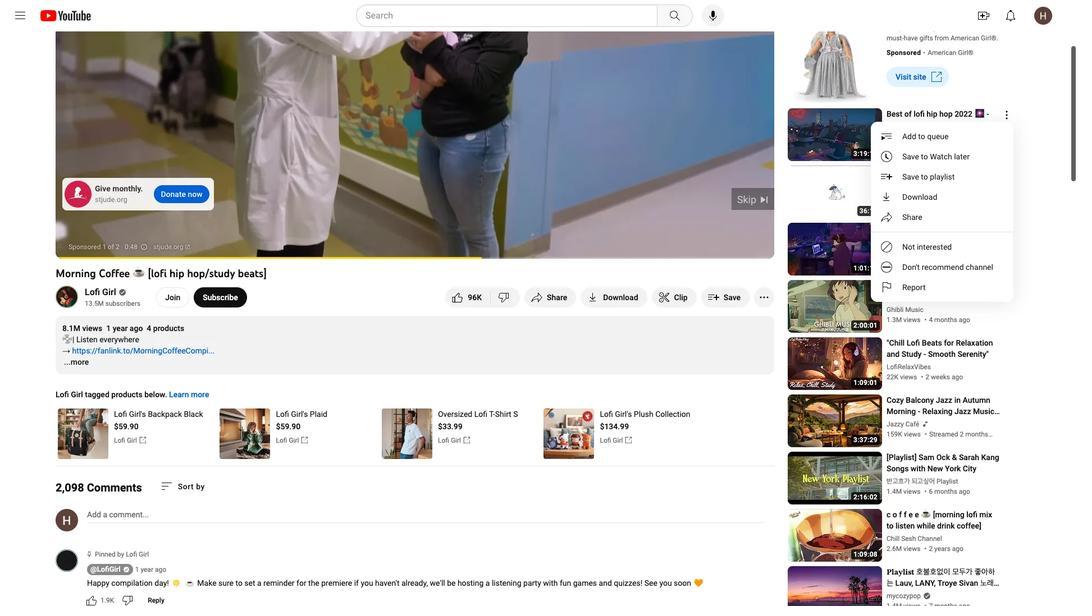 Task type: vqa. For each thing, say whether or not it's contained in the screenshot.


Task type: locate. For each thing, give the bounding box(es) containing it.
0 horizontal spatial lofi
[[914, 110, 925, 119]]

𝐏𝐥𝐚𝐲𝐥𝐢𝐬𝐭
[[887, 568, 915, 577]]

in for wonder
[[938, 24, 944, 32]]

0 horizontal spatial a
[[103, 511, 107, 520]]

0 vertical spatial stjude.org
[[95, 196, 127, 204]]

relaxation up 'streamed'
[[947, 419, 984, 428]]

hip right the 📚
[[989, 224, 999, 233]]

year up compilation
[[141, 566, 153, 574]]

hip up the relax/study
[[927, 110, 938, 119]]

2 f from the left
[[904, 511, 907, 520]]

0 vertical spatial for
[[986, 293, 998, 302]]

2
[[116, 243, 120, 251], [887, 282, 891, 291], [926, 374, 930, 382], [960, 431, 964, 439], [929, 546, 933, 553]]

1 horizontal spatial e
[[915, 511, 919, 520]]

2 for 2 hours of ghibli music 🌍 relaxing background music for healing, study, work, sleep ghibli studio
[[887, 282, 891, 291]]

for left the
[[297, 579, 306, 588]]

study inside "chill lofi beats for relaxation and study - smooth serenity"
[[902, 350, 922, 359]]

1 horizontal spatial 4
[[929, 316, 933, 324]]

morning coffee ☕️ [lofi hip hop/study beats]
[[56, 267, 267, 280]]

1 horizontal spatial lofi
[[967, 511, 978, 520]]

autoplay is on image
[[607, 241, 627, 249]]

cozy balcony jazz in autumn morning - relaxing jazz music instrumental for relaxation and chill by jazzy café 159,375 views streamed 2 months ago 3 hours, 37 minutes element
[[887, 395, 1000, 439]]

1 year ago up the day!
[[135, 566, 166, 574]]

1 horizontal spatial beats]
[[920, 236, 941, 245]]

c o f f e e ☕️ [morning lofi mix to listen while drink coffee] by chill sesh channel 2,696,146 views 2 years ago 1 hour, 9 minutes element
[[887, 510, 1000, 532]]

girl's inside lofi girl's plush collection $134.99
[[615, 410, 632, 419]]

lofi down "$134.99"
[[600, 437, 611, 445]]

girl down "$134.99"
[[613, 437, 623, 445]]

1 horizontal spatial by
[[196, 482, 205, 491]]

💿|
[[62, 335, 74, 344]]

troye
[[938, 579, 957, 588]]

study,
[[917, 304, 938, 313]]

in for autumn
[[955, 396, 961, 405]]

2:00
[[166, 241, 180, 249]]

1 hour, 1 minute, 14 seconds element
[[854, 265, 878, 273]]

1 left a.m
[[887, 224, 891, 233]]

2 e from the left
[[915, 511, 919, 520]]

2 vertical spatial with
[[543, 579, 558, 588]]

below.
[[144, 390, 167, 399]]

Add a comment... text field
[[87, 511, 149, 520]]

Search text field
[[366, 8, 655, 23]]

channel
[[918, 535, 942, 543]]

☕️ up while
[[921, 511, 931, 520]]

9.4m views
[[887, 145, 921, 152]]

lofi left plaid
[[276, 410, 289, 419]]

𝐏𝐥𝐚𝐲𝐥𝐢𝐬𝐭 호불호없이 모두가 좋아하 는 lauv, lany, troye sivan 노래.. (팝송)
[[887, 568, 998, 599]]

2 inside "youtube video player" element
[[116, 243, 120, 251]]

2 horizontal spatial -
[[987, 110, 989, 119]]

sponsored
[[887, 49, 921, 57], [69, 243, 101, 251]]

[playlist] sam ock & sarah kang songs with new york city by 반고흐가 되고싶어 playlist 1,419,479 views 6 months ago 2 hours, 16 minutes element
[[887, 452, 1000, 475]]

products left below.
[[111, 390, 142, 399]]

harlow noah image
[[56, 509, 78, 532]]

1 horizontal spatial ☕️
[[921, 511, 931, 520]]

1 vertical spatial ghibli
[[887, 306, 904, 314]]

Subscribe text field
[[203, 293, 238, 302]]

girl®
[[958, 49, 974, 57]]

2 horizontal spatial a
[[486, 579, 490, 588]]

seek slider slider
[[62, 224, 768, 235]]

1 horizontal spatial for
[[944, 339, 954, 348]]

1 horizontal spatial share
[[903, 213, 923, 222]]

- inside "chill lofi beats for relaxation and study - smooth serenity"
[[924, 350, 926, 359]]

0 horizontal spatial 4
[[147, 324, 151, 333]]

0 vertical spatial beats]
[[920, 236, 941, 245]]

and down autumn
[[986, 419, 999, 428]]

ago down the 159k
[[887, 441, 898, 449]]

lofi girl down lofi girl's plaid $59.90
[[276, 437, 299, 445]]

[lofi
[[973, 224, 987, 233], [148, 267, 167, 280]]

relaxation up serenity"
[[956, 339, 993, 348]]

lofi up the relax/study
[[914, 110, 925, 119]]

2 vertical spatial ghibli
[[887, 315, 907, 324]]

must-
[[887, 34, 904, 42]]

0 vertical spatial -
[[987, 110, 989, 119]]

save right clip text field
[[724, 293, 741, 302]]

girl's inside lofi girl's backpack black $59.90
[[129, 410, 146, 419]]

add down 2,098 comments
[[87, 511, 101, 520]]

save up wave
[[903, 152, 919, 161]]

and right games
[[599, 579, 612, 588]]

- right 🎆
[[987, 110, 989, 119]]

lofi inside lofi girl's backpack black $59.90
[[114, 410, 127, 419]]

study up lofirelaxvibes
[[902, 350, 922, 359]]

year inside 1 year ago link
[[141, 566, 153, 574]]

2 left ·
[[116, 243, 120, 251]]

- for study
[[924, 350, 926, 359]]

노래..
[[980, 579, 998, 588]]

american girl®
[[928, 49, 974, 57]]

add for add to queue
[[903, 132, 917, 141]]

None search field
[[336, 4, 695, 27]]

by for sort
[[196, 482, 205, 491]]

girl down $33.99
[[451, 437, 461, 445]]

1 horizontal spatial 6
[[929, 488, 933, 496]]

you right if
[[361, 579, 373, 588]]

of right best
[[905, 110, 912, 119]]

chill
[[887, 430, 902, 439], [887, 535, 900, 543]]

of left ·
[[108, 243, 114, 251]]

e up while
[[915, 511, 919, 520]]

save to watch later option
[[871, 147, 1014, 167]]

years for beats]
[[937, 259, 953, 267]]

0 vertical spatial download
[[903, 193, 938, 202]]

ago
[[963, 145, 974, 152], [956, 191, 967, 198], [954, 259, 966, 267], [959, 316, 970, 324], [130, 324, 143, 333], [952, 374, 963, 382], [887, 441, 898, 449], [959, 488, 970, 496], [952, 546, 964, 553], [155, 566, 166, 574]]

🧡 image
[[694, 579, 703, 588]]

2 horizontal spatial and
[[986, 419, 999, 428]]

☕️ right coffee
[[133, 267, 145, 280]]

views for 153k views
[[904, 191, 921, 198]]

1 girl's from the left
[[129, 410, 146, 419]]

2 horizontal spatial girl's
[[615, 410, 632, 419]]

her
[[904, 24, 914, 32]]

ago up everywhere
[[130, 324, 143, 333]]

1 vertical spatial with
[[911, 465, 926, 474]]

jazz down autumn
[[955, 407, 971, 416]]

a right set
[[257, 579, 262, 588]]

2 $59.90 from the left
[[276, 422, 301, 431]]

girl's
[[129, 410, 146, 419], [291, 410, 308, 419], [615, 410, 632, 419]]

years right 3
[[937, 259, 953, 267]]

0 vertical spatial relaxation
[[956, 339, 993, 348]]

0 vertical spatial add
[[903, 132, 917, 141]]

2 right 'streamed'
[[960, 431, 964, 439]]

years for lofi
[[935, 546, 951, 553]]

download button
[[581, 288, 647, 308]]

0 horizontal spatial morning
[[56, 267, 96, 280]]

e up listen
[[909, 511, 913, 520]]

1 horizontal spatial hip
[[927, 110, 938, 119]]

i love wave to earth.🌀🎧 by kora୨ৎㅤ 153,071 views 1 month ago 36 minutes element
[[887, 166, 1000, 177]]

1 vertical spatial study
[[902, 350, 922, 359]]

1 horizontal spatial relaxing
[[923, 407, 953, 416]]

1 horizontal spatial morning
[[887, 407, 916, 416]]

download down autoplay is on image
[[603, 293, 638, 302]]

save inside option
[[903, 152, 919, 161]]

chill up the 2.6m
[[887, 535, 900, 543]]

months
[[938, 145, 961, 152], [935, 316, 957, 324], [966, 431, 988, 439], [935, 488, 957, 496]]

sponsored down have
[[887, 49, 921, 57]]

relaxing down balcony in the right of the page
[[923, 407, 953, 416]]

give monthly. stjude.org
[[95, 184, 143, 204]]

0 horizontal spatial 6
[[472, 293, 477, 302]]

happy compilation day!
[[87, 579, 171, 588]]

in inside cozy balcony jazz in autumn morning - relaxing jazz music instrumental for relaxation and chill
[[955, 396, 961, 405]]

0 horizontal spatial sponsored
[[69, 243, 101, 251]]

views down ghibli music
[[904, 316, 921, 324]]

by right the sort
[[196, 482, 205, 491]]

0 vertical spatial [lofi
[[973, 224, 987, 233]]

0 horizontal spatial share
[[547, 293, 567, 302]]

jazz down 2 weeks ago
[[936, 396, 953, 405]]

for
[[944, 339, 954, 348], [297, 579, 306, 588]]

comments
[[87, 481, 142, 495]]

1 vertical spatial in
[[955, 396, 961, 405]]

ago left channel
[[954, 259, 966, 267]]

0 vertical spatial save
[[903, 152, 919, 161]]

2 hours, 1 second element
[[854, 322, 878, 330]]

1 vertical spatial add
[[87, 511, 101, 520]]

clip
[[674, 293, 688, 302]]

"chill lofi beats for relaxation and study - smooth serenity" by lofirelaxvibes 22,265 views 2 weeks ago 1 hour, 9 minutes element
[[887, 338, 1000, 360]]

$59.90 inside lofi girl's plaid $59.90
[[276, 422, 301, 431]]

1 a.m study session 📚 [lofi hip hop/chill beats] by lofi girl 101,041,079 views 3 years ago 1 hour, 1 minute element
[[887, 223, 1000, 246]]

a.m
[[893, 224, 908, 233]]

0 vertical spatial chill
[[887, 430, 902, 439]]

for up 'streamed'
[[933, 419, 945, 428]]

3 girl's from the left
[[615, 410, 632, 419]]

0 horizontal spatial stjude.org
[[95, 196, 127, 204]]

girl's up "$134.99"
[[615, 410, 632, 419]]

hip inside best of lofi hip hop 2022 🎆 - beats to relax/study to
[[927, 110, 938, 119]]

1 horizontal spatial stjude.org
[[153, 243, 183, 251]]

beats] inside 1 a.m study session 📚 [lofi hip hop/chill beats]
[[920, 236, 941, 245]]

city
[[963, 465, 977, 474]]

products down join button
[[153, 324, 184, 333]]

for
[[986, 293, 998, 302], [933, 419, 945, 428]]

sponsored inside "youtube video player" element
[[69, 243, 101, 251]]

jazz
[[936, 396, 953, 405], [955, 407, 971, 416]]

0 horizontal spatial beats]
[[238, 267, 267, 280]]

premiere
[[321, 579, 352, 588]]

1 horizontal spatial download
[[903, 193, 938, 202]]

save inside button
[[724, 293, 741, 302]]

hip up join button
[[169, 267, 184, 280]]

$59.90 inside lofi girl's backpack black $59.90
[[114, 422, 139, 431]]

save inside option
[[903, 173, 919, 182]]

and inside "chill lofi beats for relaxation and study - smooth serenity"
[[887, 350, 900, 359]]

1
[[930, 191, 933, 198], [887, 224, 891, 233], [102, 243, 106, 251], [106, 324, 111, 333], [135, 566, 139, 574]]

donate now
[[161, 190, 203, 199]]

lofi inside oversized lofi t-shirt s $33.99
[[474, 410, 487, 419]]

visit site
[[896, 73, 926, 82]]

relaxation inside cozy balcony jazz in autumn morning - relaxing jazz music instrumental for relaxation and chill
[[947, 419, 984, 428]]

report option
[[871, 278, 1014, 298]]

reply
[[148, 597, 164, 605]]

0 vertical spatial lofi
[[914, 110, 925, 119]]

lofi girl down "$134.99"
[[600, 437, 623, 445]]

0 horizontal spatial $59.90
[[114, 422, 139, 431]]

0 horizontal spatial for
[[933, 419, 945, 428]]

4 months ago
[[929, 316, 970, 324]]

1 e from the left
[[909, 511, 913, 520]]

4 for 4 products
[[147, 324, 151, 333]]

[lofi right the 📚
[[973, 224, 987, 233]]

1 vertical spatial ☕️
[[921, 511, 931, 520]]

sort
[[178, 482, 194, 491]]

1 you from the left
[[361, 579, 373, 588]]

views for 101m views
[[906, 259, 923, 267]]

1 vertical spatial of
[[108, 243, 114, 251]]

lofi left tagged
[[56, 390, 69, 399]]

0 horizontal spatial and
[[599, 579, 612, 588]]

lofi down lofi girl tagged products below.
[[114, 410, 127, 419]]

1:01:14 link
[[788, 223, 882, 277]]

1:10 / 2:00
[[145, 241, 180, 249]]

year up everywhere
[[113, 324, 128, 333]]

o
[[893, 511, 897, 520]]

jazzy café
[[887, 421, 920, 429]]

1 vertical spatial -
[[924, 350, 926, 359]]

3 hours, 37 minutes, 29 seconds element
[[854, 437, 878, 444]]

and
[[887, 350, 900, 359], [986, 419, 999, 428], [599, 579, 612, 588]]

stjude.org inside give monthly. stjude.org
[[95, 196, 127, 204]]

2 vertical spatial and
[[599, 579, 612, 588]]

a
[[103, 511, 107, 520], [257, 579, 262, 588], [486, 579, 490, 588]]

my ad center image
[[140, 239, 148, 255]]

1 vertical spatial jazz
[[955, 407, 971, 416]]

lofi up coffee]
[[967, 511, 978, 520]]

sponsored left ·
[[69, 243, 101, 251]]

2 down channel on the right of page
[[929, 546, 933, 553]]

save for save text field
[[724, 293, 741, 302]]

Join text field
[[165, 293, 180, 302]]

101m views
[[887, 259, 923, 267]]

0 vertical spatial ☕️
[[133, 267, 145, 280]]

9.4m
[[887, 145, 902, 152]]

0 horizontal spatial you
[[361, 579, 373, 588]]

3:37:29
[[854, 437, 878, 444]]

of
[[905, 110, 912, 119], [108, 243, 114, 251]]

1:01:14
[[854, 265, 878, 273]]

1 horizontal spatial add
[[903, 132, 917, 141]]

0 vertical spatial years
[[937, 259, 953, 267]]

month
[[935, 191, 954, 198]]

[lofi up join button
[[148, 267, 167, 280]]

reply button
[[141, 592, 171, 607]]

$33.99
[[438, 422, 463, 431]]

cozy
[[887, 396, 904, 405]]

lofi inside lofi girl's plush collection $134.99
[[600, 410, 613, 419]]

0 vertical spatial in
[[938, 24, 944, 32]]

ago up "모두가"
[[952, 546, 964, 553]]

girl down lofi girl's backpack black $59.90
[[127, 437, 137, 445]]

a left comment...
[[103, 511, 107, 520]]

...more
[[64, 358, 89, 367]]

girl's for plaid
[[291, 410, 308, 419]]

0 horizontal spatial [lofi
[[148, 267, 167, 280]]

1 horizontal spatial -
[[924, 350, 926, 359]]

with up girl®.
[[969, 24, 982, 32]]

relax/study
[[917, 121, 957, 130]]

party
[[523, 579, 541, 588]]

1 horizontal spatial for
[[986, 293, 998, 302]]

- down balcony in the right of the page
[[918, 407, 921, 416]]

Save text field
[[724, 293, 741, 302]]

0 horizontal spatial f
[[899, 511, 902, 520]]

studio
[[909, 315, 932, 324]]

0 horizontal spatial -
[[918, 407, 921, 416]]

1 vertical spatial products
[[111, 390, 142, 399]]

2 for 2 years ago
[[929, 546, 933, 553]]

1.4m
[[887, 488, 902, 496]]

1 year ago up everywhere
[[106, 324, 143, 333]]

lofi up 1 year ago link
[[126, 551, 137, 559]]

Visit site text field
[[896, 73, 926, 82]]

t-
[[489, 410, 495, 419]]

for inside cozy balcony jazz in autumn morning - relaxing jazz music instrumental for relaxation and chill
[[933, 419, 945, 428]]

save for save to playlist
[[903, 173, 919, 182]]

1 vertical spatial share
[[547, 293, 567, 302]]

study
[[909, 224, 929, 233], [902, 350, 922, 359]]

morning inside cozy balcony jazz in autumn morning - relaxing jazz music instrumental for relaxation and chill
[[887, 407, 916, 416]]

by inside sort by dropdown button
[[196, 482, 205, 491]]

1 vertical spatial save
[[903, 173, 919, 182]]

visit site button
[[887, 67, 949, 87]]

for up smooth
[[944, 339, 954, 348]]

1.9k likes element
[[101, 596, 114, 606]]

1 vertical spatial hip
[[989, 224, 999, 233]]

2 horizontal spatial with
[[969, 24, 982, 32]]

beats
[[922, 339, 942, 348]]

&
[[952, 453, 957, 462]]

smooth
[[928, 350, 956, 359]]

e
[[909, 511, 913, 520], [915, 511, 919, 520]]

2 you from the left
[[660, 579, 672, 588]]

s
[[513, 410, 518, 419]]

american inside wrap her holiday in wonder with must-have gifts from american girl®.
[[951, 34, 980, 42]]

make
[[197, 579, 217, 588]]

2 vertical spatial -
[[918, 407, 921, 416]]

0 horizontal spatial jazz
[[936, 396, 953, 405]]

- for 🎆
[[987, 110, 989, 119]]

american down 'wonder'
[[951, 34, 980, 42]]

views for 8.1m views
[[82, 324, 102, 333]]

2 inside 2 hours of ghibli music 🌍 relaxing background music for healing, study, work, sleep ghibli studio
[[887, 282, 891, 291]]

0 horizontal spatial with
[[543, 579, 558, 588]]

0 horizontal spatial girl's
[[129, 410, 146, 419]]

ghibli
[[927, 282, 947, 291], [887, 306, 904, 314], [887, 315, 907, 324]]

morning down cozy
[[887, 407, 916, 416]]

2 horizontal spatial hip
[[989, 224, 999, 233]]

1 horizontal spatial of
[[905, 110, 912, 119]]

lofi
[[914, 110, 925, 119], [967, 511, 978, 520]]

relaxing up healing,
[[887, 293, 917, 302]]

2 for 2 weeks ago
[[926, 374, 930, 382]]

ago up the earth.🌀🎧
[[963, 145, 974, 152]]

0 horizontal spatial in
[[938, 24, 944, 32]]

1 vertical spatial relaxing
[[923, 407, 953, 416]]

1 vertical spatial years
[[935, 546, 951, 553]]

views up listen
[[82, 324, 102, 333]]

already,
[[402, 579, 428, 588]]

views down lofirelaxvibes
[[900, 374, 917, 382]]

heading
[[56, 389, 209, 400]]

and down the "chill
[[887, 350, 900, 359]]

2 vertical spatial save
[[724, 293, 741, 302]]

sponsored for sponsored 1 of 2 · 0:48
[[69, 243, 101, 251]]

1 vertical spatial and
[[986, 419, 999, 428]]

donate
[[161, 190, 186, 199]]

with left 'fun'
[[543, 579, 558, 588]]

1 horizontal spatial year
[[141, 566, 153, 574]]

save for save to watch later
[[903, 152, 919, 161]]

1 $59.90 from the left
[[114, 422, 139, 431]]

1 horizontal spatial with
[[911, 465, 926, 474]]

1 horizontal spatial you
[[660, 579, 672, 588]]

with up '반고흐가 되고싶어 playlist'
[[911, 465, 926, 474]]

1 horizontal spatial jazz
[[955, 407, 971, 416]]

chill down jazzy
[[887, 430, 902, 439]]

list box
[[871, 122, 1014, 302]]

in inside wrap her holiday in wonder with must-have gifts from american girl®.
[[938, 24, 944, 32]]

1 vertical spatial stjude.org
[[153, 243, 183, 251]]

2 girl's from the left
[[291, 410, 308, 419]]

games
[[573, 579, 597, 588]]

share button
[[525, 288, 576, 308]]

kang
[[981, 453, 999, 462]]

1 chill from the top
[[887, 430, 902, 439]]

save to watch later
[[903, 152, 970, 161]]

years down channel on the right of page
[[935, 546, 951, 553]]

report
[[903, 283, 926, 292]]

2 hours of ghibli music 🌍 relaxing background music for healing, study, work, sleep ghibli studio by ghibli music 1,316,832 views 4 months ago 2 hours element
[[887, 280, 1000, 324]]

0 horizontal spatial for
[[297, 579, 306, 588]]

2 left weeks
[[926, 374, 930, 382]]

save up 153k views
[[903, 173, 919, 182]]

1 horizontal spatial sponsored
[[887, 49, 921, 57]]

1 horizontal spatial girl's
[[291, 410, 308, 419]]

set
[[244, 579, 255, 588]]

0 vertical spatial relaxing
[[887, 293, 917, 302]]

add inside option
[[903, 132, 917, 141]]

0 horizontal spatial by
[[117, 551, 124, 559]]

lofi up 13.5m
[[85, 287, 100, 298]]

1 vertical spatial 1 year ago
[[135, 566, 166, 574]]

ghibli down healing,
[[887, 315, 907, 324]]

- inside best of lofi hip hop 2022 🎆 - beats to relax/study to
[[987, 110, 989, 119]]

american
[[951, 34, 980, 42], [928, 49, 957, 57]]

13.5m subscribers
[[85, 300, 140, 308]]

girl's inside lofi girl's plaid $59.90
[[291, 410, 308, 419]]

hip
[[927, 110, 938, 119], [989, 224, 999, 233], [169, 267, 184, 280]]

0 vertical spatial 6
[[472, 293, 477, 302]]

in up from
[[938, 24, 944, 32]]

·
[[121, 243, 123, 251]]

american down from
[[928, 49, 957, 57]]

sort by button
[[160, 480, 205, 493]]

1 vertical spatial by
[[117, 551, 124, 559]]

study right a.m
[[909, 224, 929, 233]]

sort by
[[178, 482, 205, 491]]



Task type: describe. For each thing, give the bounding box(es) containing it.
lauv,
[[896, 579, 913, 588]]

9
[[468, 293, 472, 302]]

1 f from the left
[[899, 511, 902, 520]]

music up studio at the bottom right
[[905, 306, 924, 314]]

36:16 link
[[788, 166, 882, 220]]

ago inside streamed 2 months ago
[[887, 441, 898, 449]]

lofi down lofi girl's backpack black $59.90
[[114, 437, 125, 445]]

lofi girl down $33.99
[[438, 437, 461, 445]]

36 minutes, 16 seconds element
[[860, 207, 878, 215]]

girl's for backpack
[[129, 410, 146, 419]]

hours
[[893, 282, 914, 291]]

☀ image
[[172, 579, 181, 588]]

sponsored for sponsored
[[887, 49, 921, 57]]

relaxation inside "chill lofi beats for relaxation and study - smooth serenity"
[[956, 339, 993, 348]]

ago right weeks
[[952, 374, 963, 382]]

drink
[[937, 522, 955, 531]]

products inside "heading"
[[111, 390, 142, 399]]

c
[[887, 511, 891, 520]]

0 vertical spatial morning
[[56, 267, 96, 280]]

Download text field
[[603, 293, 638, 302]]

add to queue option
[[871, 127, 1014, 147]]

girl up 1 year ago link
[[139, 551, 149, 559]]

not interested option
[[871, 237, 1014, 257]]

subscribe
[[203, 293, 238, 302]]

☕️ inside c o f f e e ☕️ [morning lofi mix to listen while drink coffee]
[[921, 511, 931, 520]]

add for add a comment...
[[87, 511, 101, 520]]

1.3m views
[[887, 316, 921, 324]]

lofi inside "chill lofi beats for relaxation and study - smooth serenity"
[[907, 339, 920, 348]]

2 inside streamed 2 months ago
[[960, 431, 964, 439]]

ago up the day!
[[155, 566, 166, 574]]

oversized lofi t-shirt s $33.99
[[438, 410, 518, 431]]

1 inside 1 a.m study session 📚 [lofi hip hop/chill beats]
[[887, 224, 891, 233]]

lofi girl down lofi girl's backpack black $59.90
[[114, 437, 137, 445]]

1 up compilation
[[135, 566, 139, 574]]

0 vertical spatial 1 year ago
[[106, 324, 143, 333]]

chill inside cozy balcony jazz in autumn morning - relaxing jazz music instrumental for relaxation and chill
[[887, 430, 902, 439]]

1:10
[[145, 241, 159, 249]]

36:16
[[860, 207, 878, 215]]

avatar image image
[[1035, 7, 1052, 25]]

don't recommend channel option
[[871, 257, 1014, 278]]

download inside option
[[903, 193, 938, 202]]

lofi inside c o f f e e ☕️ [morning lofi mix to listen while drink coffee]
[[967, 511, 978, 520]]

girl's for plush
[[615, 410, 632, 419]]

mix
[[980, 511, 992, 520]]

lofi up 101m
[[887, 249, 898, 257]]

ago down the "city"
[[959, 488, 970, 496]]

4 for 4 months ago
[[929, 316, 933, 324]]

Share text field
[[547, 293, 567, 302]]

save to playlist option
[[871, 167, 1014, 187]]

2:16:02
[[854, 494, 878, 502]]

months inside streamed 2 months ago
[[966, 431, 988, 439]]

music inside cozy balcony jazz in autumn morning - relaxing jazz music instrumental for relaxation and chill
[[973, 407, 995, 416]]

Clip text field
[[674, 293, 688, 302]]

best of lofi hip hop 2022 🎆 - beats to relax/study to
[[887, 110, 989, 130]]

0 vertical spatial ghibli
[[927, 282, 947, 291]]

1 vertical spatial american
[[928, 49, 957, 57]]

𝐏𝐥𝐚𝐲𝐥𝐢𝐬𝐭 호불호없이 모두가 좋아하는 lauv, lany, troye sivan 노래.. (팝송) by mycozypop 1,482,256 views 7 months ago 1 hour, 21 minutes element
[[887, 567, 1000, 599]]

https://fanlink.to/morningcoffeecompi... link
[[72, 347, 215, 356]]

give
[[95, 184, 111, 193]]

views for 1.3m views
[[904, 316, 921, 324]]

0 vertical spatial jazz
[[936, 396, 953, 405]]

lofi girl's backpack black $59.90
[[114, 410, 203, 431]]

lofi inside "heading"
[[56, 390, 69, 399]]

girl up the 13.5 million subscribers element
[[102, 287, 116, 298]]

0 horizontal spatial hip
[[169, 267, 184, 280]]

2,098
[[56, 481, 84, 495]]

[playlist] sam ock & sarah kang songs with new york city
[[887, 453, 999, 474]]

c o f f e e ☕️ [morning lofi mix to listen while drink coffee]
[[887, 511, 992, 531]]

1 up everywhere
[[106, 324, 111, 333]]

- inside cozy balcony jazz in autumn morning - relaxing jazz music instrumental for relaxation and chill
[[918, 407, 921, 416]]

hip inside 1 a.m study session 📚 [lofi hip hop/chill beats]
[[989, 224, 999, 233]]

0 horizontal spatial ☕️
[[133, 267, 145, 280]]

gifts
[[920, 34, 933, 42]]

lofi inside best of lofi hip hop 2022 🎆 - beats to relax/study to
[[914, 110, 925, 119]]

months for 6 months ago
[[935, 488, 957, 496]]

1 inside "youtube video player" element
[[102, 243, 106, 251]]

girl down lofi girl's plaid $59.90
[[289, 437, 299, 445]]

sivan
[[959, 579, 979, 588]]

ago down sleep
[[959, 316, 970, 324]]

visit
[[896, 73, 912, 82]]

girl up 101m views
[[900, 249, 910, 257]]

share inside button
[[547, 293, 567, 302]]

lofi girl up 13.5m
[[85, 287, 116, 298]]

🌍
[[972, 282, 982, 291]]

1 vertical spatial for
[[297, 579, 306, 588]]

music left "🌍" on the right of page
[[949, 282, 970, 291]]

not
[[903, 243, 915, 252]]

relaxing inside cozy balcony jazz in autumn morning - relaxing jazz music instrumental for relaxation and chill
[[923, 407, 953, 416]]

months for 4 months ago
[[935, 316, 957, 324]]

views for 2.6m views
[[904, 546, 921, 553]]

ghibli music
[[887, 306, 924, 314]]

and inside cozy balcony jazz in autumn morning - relaxing jazz music instrumental for relaxation and chill
[[986, 419, 999, 428]]

by for pinned
[[117, 551, 124, 559]]

shirt
[[495, 410, 512, 419]]

[lofi inside 1 a.m study session 📚 [lofi hip hop/chill beats]
[[973, 224, 987, 233]]

sam
[[919, 453, 935, 462]]

views for 22k views
[[900, 374, 917, 382]]

2022
[[955, 110, 973, 119]]

skip
[[737, 194, 757, 206]]

girl inside "heading"
[[71, 390, 83, 399]]

kora୨ৎㅤ
[[887, 180, 913, 188]]

share inside option
[[903, 213, 923, 222]]

1 hour, 9 minutes, 1 second element
[[854, 379, 878, 387]]

@lofigirl image
[[56, 550, 78, 572]]

earth.🌀🎧
[[936, 167, 977, 176]]

☕ image
[[185, 579, 194, 588]]

1:09:08
[[854, 551, 878, 559]]

session
[[931, 224, 959, 233]]

ago right month
[[956, 191, 967, 198]]

serenity"
[[958, 350, 989, 359]]

13.5 million subscribers element
[[85, 299, 140, 309]]

music up sleep
[[963, 293, 984, 302]]

of inside "youtube video player" element
[[108, 243, 114, 251]]

lofi girl up 101m
[[887, 249, 910, 257]]

i
[[887, 167, 889, 176]]

playlist
[[937, 478, 958, 486]]

learn more link
[[169, 389, 209, 400]]

for inside 2 hours of ghibli music 🌍 relaxing background music for healing, study, work, sleep ghibli studio
[[986, 293, 998, 302]]

download inside button
[[603, 293, 638, 302]]

1 horizontal spatial a
[[257, 579, 262, 588]]

cozy balcony jazz in autumn morning - relaxing jazz music instrumental for relaxation and chill
[[887, 396, 999, 439]]

views for 9.4m views
[[904, 145, 921, 152]]

streamed
[[930, 431, 958, 439]]

2 hours, 16 minutes, 2 seconds element
[[854, 494, 878, 502]]

plaid
[[310, 410, 327, 419]]

to inside c o f f e e ☕️ [morning lofi mix to listen while drink coffee]
[[887, 522, 894, 531]]

lofi girl up 9.4m
[[887, 134, 910, 142]]

lofi up 9.4m
[[887, 134, 898, 142]]

share option
[[871, 207, 1014, 228]]

york
[[945, 465, 961, 474]]

study inside 1 a.m study session 📚 [lofi hip hop/chill beats]
[[909, 224, 929, 233]]

work,
[[940, 304, 960, 313]]

girl up the 9.4m views
[[900, 134, 910, 142]]

Reply text field
[[148, 597, 164, 605]]

0:48
[[125, 243, 138, 251]]

views for 159k views
[[904, 431, 921, 439]]

3 hours, 19 minutes, 11 seconds element
[[854, 150, 878, 158]]

3:37:29 link
[[788, 395, 882, 449]]

views for 1.4m views
[[904, 488, 921, 496]]

more
[[191, 390, 209, 399]]

0 vertical spatial products
[[153, 324, 184, 333]]

for inside "chill lofi beats for relaxation and study - smooth serenity"
[[944, 339, 954, 348]]

1 a.m study session 📚 [lofi hip hop/chill beats]
[[887, 224, 999, 245]]

stjude.org link
[[153, 240, 191, 255]]

the
[[308, 579, 319, 588]]

는
[[887, 579, 894, 588]]

clip button
[[652, 288, 697, 308]]

if
[[354, 579, 359, 588]]

heading containing lofi girl tagged products below.
[[56, 389, 209, 400]]

@lofigirl link
[[90, 565, 121, 575]]

months for 10 months ago
[[938, 145, 961, 152]]

1 hour, 9 minutes, 8 seconds element
[[854, 551, 878, 559]]

we'll
[[430, 579, 445, 588]]

haven't
[[375, 579, 400, 588]]

101m
[[887, 259, 904, 267]]

don't
[[903, 263, 920, 272]]

of inside best of lofi hip hop 2022 🎆 - beats to relax/study to
[[905, 110, 912, 119]]

learn
[[169, 390, 189, 399]]

lofi down $33.99
[[438, 437, 449, 445]]

with inside [playlist] sam ock & sarah kang songs with new york city
[[911, 465, 926, 474]]

@lofigirl, verified user element
[[90, 565, 121, 575]]

black
[[184, 410, 203, 419]]

0 horizontal spatial year
[[113, 324, 128, 333]]

3:19:11 link
[[788, 109, 882, 163]]

2 hours of ghibli music 🌍 relaxing background music for healing, study, work, sleep ghibli studio
[[887, 282, 998, 324]]

later
[[954, 152, 970, 161]]

not interested
[[903, 243, 952, 252]]

join button
[[156, 288, 189, 308]]

3 years ago
[[931, 259, 966, 267]]

listen
[[76, 335, 98, 344]]

1 vertical spatial [lofi
[[148, 267, 167, 280]]

list box containing add to queue
[[871, 122, 1014, 302]]

relaxing inside 2 hours of ghibli music 🌍 relaxing background music for healing, study, work, sleep ghibli studio
[[887, 293, 917, 302]]

lofi inside lofi girl's plaid $59.90
[[276, 410, 289, 419]]

1 vertical spatial beats]
[[238, 267, 267, 280]]

1 left month
[[930, 191, 933, 198]]

lofi down lofi girl's plaid $59.90
[[276, 437, 287, 445]]

save to playlist
[[903, 173, 955, 182]]

159k views
[[887, 431, 921, 439]]

best of lofi hip hop 2022 🎆 - beats to relax/study to by lofi girl 9,463,478 views 10 months ago 3 hours, 19 minutes element
[[887, 109, 1000, 131]]

of
[[916, 282, 925, 291]]

/
[[161, 241, 164, 249]]

lany,
[[915, 579, 936, 588]]

youtube video player element
[[56, 0, 774, 259]]

with inside wrap her holiday in wonder with must-have gifts from american girl®.
[[969, 24, 982, 32]]

2 chill from the top
[[887, 535, 900, 543]]

streamed 2 months ago
[[887, 431, 988, 449]]

from
[[935, 34, 949, 42]]

holiday
[[915, 24, 937, 32]]

backpack
[[148, 410, 182, 419]]

💿| listen everywhere →
[[62, 335, 139, 356]]

8.1m views
[[62, 324, 102, 333]]

hosting
[[458, 579, 484, 588]]

everywhere
[[100, 335, 139, 344]]

to inside option
[[921, 152, 928, 161]]

download option
[[871, 187, 1014, 207]]



